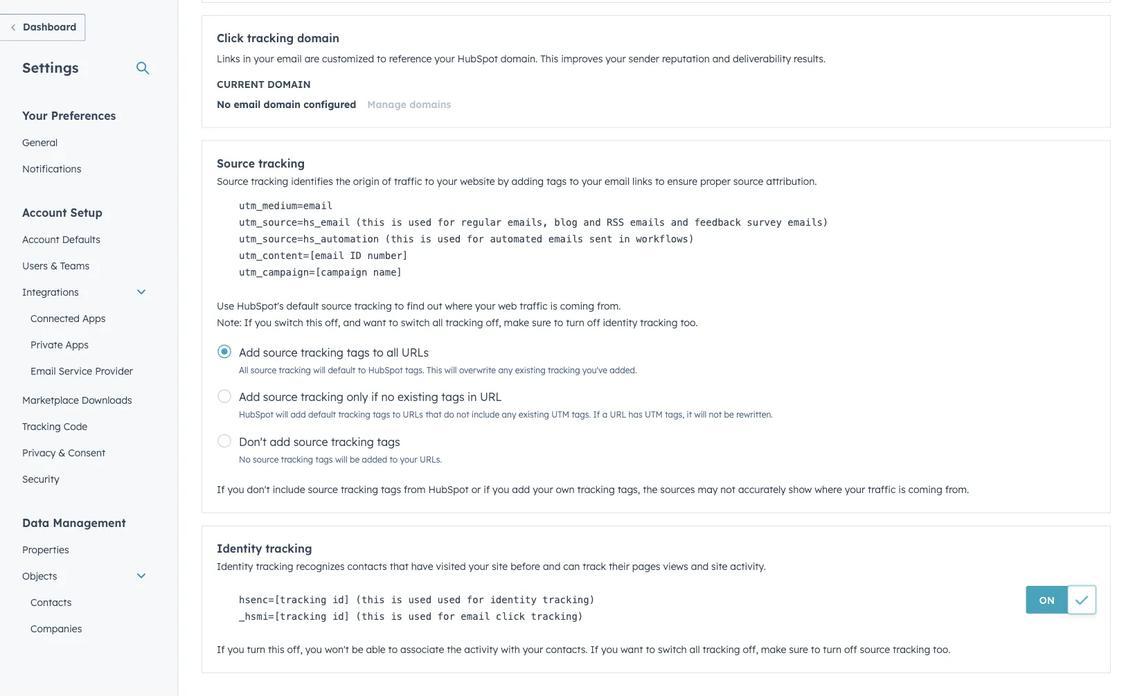 Task type: describe. For each thing, give the bounding box(es) containing it.
tags up do
[[442, 390, 465, 404]]

links in your email are customized to reference your hubspot domain. this improves your sender reputation and deliverability results.
[[217, 53, 826, 65]]

it
[[687, 410, 692, 420]]

account for account setup
[[22, 206, 67, 219]]

tags down the no on the bottom left
[[373, 410, 390, 420]]

dashboard link
[[0, 14, 85, 41]]

hsenc=[tracking
[[239, 594, 327, 606]]

1 vertical spatial domain
[[268, 78, 311, 90]]

hubspot left domain.
[[458, 53, 498, 65]]

and right views
[[692, 561, 709, 573]]

2 identity from the top
[[217, 561, 253, 573]]

improves
[[562, 53, 603, 65]]

rewritten.
[[737, 410, 774, 420]]

able
[[366, 644, 386, 656]]

not for url
[[457, 410, 470, 420]]

if inside use hubspot's default source tracking to find out where your web traffic is coming from. note: if you switch this off, and want to switch all tracking off, make sure to turn off identity tracking too.
[[244, 316, 252, 329]]

have
[[412, 561, 434, 573]]

objects button
[[14, 563, 155, 589]]

companies link
[[14, 616, 155, 642]]

privacy & consent
[[22, 447, 105, 459]]

0 vertical spatial in
[[243, 53, 251, 65]]

0 horizontal spatial no
[[217, 98, 231, 110]]

you right contacts. at the bottom of the page
[[602, 644, 618, 656]]

links
[[633, 175, 653, 187]]

for up associate
[[438, 611, 455, 622]]

apps for private apps
[[65, 339, 89, 351]]

contacts link
[[14, 589, 155, 616]]

1 vertical spatial emails
[[549, 234, 584, 245]]

own
[[556, 484, 575, 496]]

accurately
[[739, 484, 786, 496]]

that inside identity tracking identity tracking recognizes contacts that have visited your site before and can track their pages views and site activity.
[[390, 561, 409, 573]]

if inside the add source tracking only if no existing tags in url hubspot will add default tracking tags to urls that do not include any existing utm tags. if a url has utm tags, it will not be rewritten.
[[594, 410, 600, 420]]

utm_content=[email
[[239, 250, 344, 262]]

0 horizontal spatial url
[[480, 390, 502, 404]]

activity
[[465, 644, 499, 656]]

identity inside hsenc=[tracking id] (this is used used for identity tracking) _hsmi=[tracking id] (this is used for email click tracking)
[[490, 594, 537, 606]]

tracking code
[[22, 420, 87, 433]]

regular
[[461, 217, 502, 228]]

not for or
[[721, 484, 736, 496]]

if you don't include source tracking tags from hubspot or if you add your own tracking tags, the sources may not accurately show where your traffic is coming from.
[[217, 484, 970, 496]]

account for account defaults
[[22, 233, 59, 245]]

connected apps link
[[14, 305, 155, 332]]

a
[[603, 410, 608, 420]]

integrations
[[22, 286, 79, 298]]

provider
[[95, 365, 133, 377]]

the inside source tracking source tracking identifies the origin of traffic to your website by adding tags to your email links to ensure proper source attribution.
[[336, 175, 351, 187]]

your inside don't add source tracking tags no source tracking tags will be added to your urls.
[[400, 454, 418, 465]]

and inside use hubspot's default source tracking to find out where your web traffic is coming from. note: if you switch this off, and want to switch all tracking off, make sure to turn off identity tracking too.
[[343, 316, 361, 329]]

your left own on the bottom
[[533, 484, 554, 496]]

your right reference on the top left
[[435, 53, 455, 65]]

sources
[[661, 484, 696, 496]]

your right show
[[845, 484, 866, 496]]

show
[[789, 484, 813, 496]]

marketplace
[[22, 394, 79, 406]]

1 vertical spatial from.
[[946, 484, 970, 496]]

don't add source tracking tags no source tracking tags will be added to your urls.
[[239, 435, 442, 465]]

used up associate
[[409, 611, 432, 622]]

this inside the "add source tracking tags to all urls all source tracking will default to hubspot tags. this will overwrite any existing tracking you've added."
[[427, 365, 442, 375]]

source inside use hubspot's default source tracking to find out where your web traffic is coming from. note: if you switch this off, and want to switch all tracking off, make sure to turn off identity tracking too.
[[322, 300, 352, 312]]

all inside use hubspot's default source tracking to find out where your web traffic is coming from. note: if you switch this off, and want to switch all tracking off, make sure to turn off identity tracking too.
[[433, 316, 443, 329]]

source inside the add source tracking only if no existing tags in url hubspot will add default tracking tags to urls that do not include any existing utm tags. if a url has utm tags, it will not be rewritten.
[[263, 390, 298, 404]]

click
[[217, 31, 244, 45]]

1 horizontal spatial switch
[[401, 316, 430, 329]]

utm_medium=email utm_source=hs_email (this is used for regular emails, blog and rss emails and feedback survey emails) utm_source=hs_automation (this is used for automated emails sent in workflows) utm_content=[email id number] utm_campaign=[campaign name]
[[239, 200, 829, 278]]

add source tracking tags to all urls all source tracking will default to hubspot tags. this will overwrite any existing tracking you've added.
[[239, 346, 637, 375]]

added
[[362, 454, 388, 465]]

from. inside use hubspot's default source tracking to find out where your web traffic is coming from. note: if you switch this off, and want to switch all tracking off, make sure to turn off identity tracking too.
[[597, 300, 621, 312]]

overwrite
[[459, 365, 496, 375]]

contacts
[[30, 596, 72, 609]]

tracking code link
[[14, 413, 155, 440]]

emails)
[[788, 217, 829, 228]]

1 vertical spatial include
[[273, 484, 305, 496]]

2 utm from the left
[[645, 410, 663, 420]]

pages
[[633, 561, 661, 573]]

used down visited
[[438, 594, 461, 606]]

2 vertical spatial be
[[352, 644, 364, 656]]

you right or
[[493, 484, 510, 496]]

any inside the add source tracking only if no existing tags in url hubspot will add default tracking tags to urls that do not include any existing utm tags. if a url has utm tags, it will not be rewritten.
[[502, 410, 517, 420]]

you left don't
[[228, 484, 244, 496]]

1 utm from the left
[[552, 410, 570, 420]]

email inside source tracking source tracking identifies the origin of traffic to your website by adding tags to your email links to ensure proper source attribution.
[[605, 175, 630, 187]]

want inside use hubspot's default source tracking to find out where your web traffic is coming from. note: if you switch this off, and want to switch all tracking off, make sure to turn off identity tracking too.
[[364, 316, 386, 329]]

users
[[22, 260, 48, 272]]

manage domains link
[[368, 98, 451, 110]]

if you turn this off, you won't be able to associate the activity with your contacts. if you want to switch all tracking off, make sure to turn off source tracking too.
[[217, 644, 951, 656]]

you inside use hubspot's default source tracking to find out where your web traffic is coming from. note: if you switch this off, and want to switch all tracking off, make sure to turn off identity tracking too.
[[255, 316, 272, 329]]

1 vertical spatial existing
[[398, 390, 439, 404]]

users & teams link
[[14, 253, 155, 279]]

urls inside the add source tracking only if no existing tags in url hubspot will add default tracking tags to urls that do not include any existing utm tags. if a url has utm tags, it will not be rewritten.
[[403, 410, 424, 420]]

used up number] at the left top
[[409, 217, 432, 228]]

default inside the "add source tracking tags to all urls all source tracking will default to hubspot tags. this will overwrite any existing tracking you've added."
[[328, 365, 356, 375]]

hubspot inside the add source tracking only if no existing tags in url hubspot will add default tracking tags to urls that do not include any existing utm tags. if a url has utm tags, it will not be rewritten.
[[239, 410, 274, 420]]

1 vertical spatial tags,
[[618, 484, 641, 496]]

0 vertical spatial this
[[541, 53, 559, 65]]

identity tracking identity tracking recognizes contacts that have visited your site before and can track their pages views and site activity.
[[217, 542, 766, 573]]

by
[[498, 175, 509, 187]]

of
[[382, 175, 392, 187]]

on
[[1040, 594, 1056, 606]]

off inside use hubspot's default source tracking to find out where your web traffic is coming from. note: if you switch this off, and want to switch all tracking off, make sure to turn off identity tracking too.
[[588, 316, 601, 329]]

1 vertical spatial make
[[762, 644, 787, 656]]

and left can
[[543, 561, 561, 573]]

domain for email
[[264, 98, 301, 110]]

your inside use hubspot's default source tracking to find out where your web traffic is coming from. note: if you switch this off, and want to switch all tracking off, make sure to turn off identity tracking too.
[[475, 300, 496, 312]]

2 vertical spatial traffic
[[869, 484, 897, 496]]

customized
[[322, 53, 374, 65]]

sure inside use hubspot's default source tracking to find out where your web traffic is coming from. note: if you switch this off, and want to switch all tracking off, make sure to turn off identity tracking too.
[[532, 316, 552, 329]]

from
[[404, 484, 426, 496]]

not right the it
[[709, 410, 722, 420]]

hubspot inside the "add source tracking tags to all urls all source tracking will default to hubspot tags. this will overwrite any existing tracking you've added."
[[369, 365, 403, 375]]

contacts
[[348, 561, 387, 573]]

current domain
[[217, 78, 311, 90]]

1 vertical spatial tracking)
[[531, 611, 584, 622]]

0 horizontal spatial switch
[[275, 316, 303, 329]]

in inside the add source tracking only if no existing tags in url hubspot will add default tracking tags to urls that do not include any existing utm tags. if a url has utm tags, it will not be rewritten.
[[468, 390, 477, 404]]

1 vertical spatial url
[[610, 410, 627, 420]]

email left "are"
[[277, 53, 302, 65]]

0 horizontal spatial this
[[268, 644, 285, 656]]

manage domains
[[368, 98, 451, 110]]

tags inside the "add source tracking tags to all urls all source tracking will default to hubspot tags. this will overwrite any existing tracking you've added."
[[347, 346, 370, 359]]

are
[[305, 53, 320, 65]]

users & teams
[[22, 260, 89, 272]]

no
[[382, 390, 395, 404]]

2 horizontal spatial all
[[690, 644, 700, 656]]

2 horizontal spatial switch
[[658, 644, 687, 656]]

(this down the 'contacts'
[[356, 594, 385, 606]]

tags. inside the "add source tracking tags to all urls all source tracking will default to hubspot tags. this will overwrite any existing tracking you've added."
[[405, 365, 425, 375]]

downloads
[[82, 394, 132, 406]]

0 vertical spatial tracking)
[[543, 594, 595, 606]]

(this up id
[[356, 217, 385, 228]]

traffic inside use hubspot's default source tracking to find out where your web traffic is coming from. note: if you switch this off, and want to switch all tracking off, make sure to turn off identity tracking too.
[[520, 300, 548, 312]]

if inside the add source tracking only if no existing tags in url hubspot will add default tracking tags to urls that do not include any existing utm tags. if a url has utm tags, it will not be rewritten.
[[371, 390, 379, 404]]

service
[[59, 365, 92, 377]]

data management
[[22, 516, 126, 530]]

objects
[[22, 570, 57, 582]]

web
[[499, 300, 517, 312]]

added.
[[610, 365, 637, 375]]

tags left from
[[381, 484, 401, 496]]

teams
[[60, 260, 89, 272]]

1 id] from the top
[[333, 594, 350, 606]]

your preferences
[[22, 108, 116, 122]]

and up workflows)
[[671, 217, 689, 228]]

for down identity tracking identity tracking recognizes contacts that have visited your site before and can track their pages views and site activity.
[[467, 594, 484, 606]]

0 horizontal spatial turn
[[247, 644, 266, 656]]

2 vertical spatial existing
[[519, 410, 550, 420]]

hsenc=[tracking id] (this is used used for identity tracking) _hsmi=[tracking id] (this is used for email click tracking)
[[239, 594, 595, 622]]

properties
[[22, 544, 69, 556]]

to inside the add source tracking only if no existing tags in url hubspot will add default tracking tags to urls that do not include any existing utm tags. if a url has utm tags, it will not be rewritten.
[[393, 410, 401, 420]]

1 vertical spatial the
[[643, 484, 658, 496]]

emails,
[[508, 217, 549, 228]]

1 vertical spatial too.
[[934, 644, 951, 656]]

won't
[[325, 644, 349, 656]]

integrations button
[[14, 279, 155, 305]]

utm_medium=email
[[239, 200, 333, 212]]

private
[[30, 339, 63, 351]]

reference
[[389, 53, 432, 65]]

sender
[[629, 53, 660, 65]]

0 vertical spatial emails
[[631, 217, 666, 228]]

email
[[30, 365, 56, 377]]

properties link
[[14, 537, 155, 563]]

apps for connected apps
[[82, 312, 106, 324]]

make inside use hubspot's default source tracking to find out where your web traffic is coming from. note: if you switch this off, and want to switch all tracking off, make sure to turn off identity tracking too.
[[504, 316, 530, 329]]

any inside the "add source tracking tags to all urls all source tracking will default to hubspot tags. this will overwrite any existing tracking you've added."
[[499, 365, 513, 375]]

adding
[[512, 175, 544, 187]]

in inside utm_medium=email utm_source=hs_email (this is used for regular emails, blog and rss emails and feedback survey emails) utm_source=hs_automation (this is used for automated emails sent in workflows) utm_content=[email id number] utm_campaign=[campaign name]
[[619, 234, 631, 245]]

rss
[[607, 217, 625, 228]]

1 horizontal spatial sure
[[790, 644, 809, 656]]

traffic inside source tracking source tracking identifies the origin of traffic to your website by adding tags to your email links to ensure proper source attribution.
[[394, 175, 422, 187]]

used down have
[[409, 594, 432, 606]]

feedback
[[695, 217, 742, 228]]

tags up added
[[377, 435, 400, 449]]

views
[[664, 561, 689, 573]]



Task type: locate. For each thing, give the bounding box(es) containing it.
default up the only
[[328, 365, 356, 375]]

add up don't add source tracking tags no source tracking tags will be added to your urls.
[[291, 410, 306, 420]]

and right reputation
[[713, 53, 731, 65]]

no email domain configured
[[217, 98, 356, 110]]

0 vertical spatial existing
[[515, 365, 546, 375]]

all inside the "add source tracking tags to all urls all source tracking will default to hubspot tags. this will overwrite any existing tracking you've added."
[[387, 346, 399, 359]]

may
[[698, 484, 718, 496]]

email service provider
[[30, 365, 133, 377]]

0 vertical spatial coming
[[561, 300, 595, 312]]

where right the out
[[445, 300, 473, 312]]

not right do
[[457, 410, 470, 420]]

your left website
[[437, 175, 458, 187]]

0 horizontal spatial site
[[492, 561, 508, 573]]

account defaults
[[22, 233, 100, 245]]

visited
[[436, 561, 466, 573]]

identity inside use hubspot's default source tracking to find out where your web traffic is coming from. note: if you switch this off, and want to switch all tracking off, make sure to turn off identity tracking too.
[[603, 316, 638, 329]]

use
[[217, 300, 234, 312]]

tracking) up contacts. at the bottom of the page
[[531, 611, 584, 622]]

can
[[564, 561, 580, 573]]

0 vertical spatial from.
[[597, 300, 621, 312]]

url right a
[[610, 410, 627, 420]]

don't
[[247, 484, 270, 496]]

account setup
[[22, 206, 102, 219]]

2 site from the left
[[712, 561, 728, 573]]

0 horizontal spatial &
[[51, 260, 57, 272]]

domain for tracking
[[297, 31, 340, 45]]

your preferences element
[[14, 108, 155, 182]]

0 horizontal spatial if
[[371, 390, 379, 404]]

connected
[[30, 312, 80, 324]]

1 horizontal spatial emails
[[631, 217, 666, 228]]

1 vertical spatial add
[[239, 390, 260, 404]]

& for privacy
[[58, 447, 65, 459]]

you
[[255, 316, 272, 329], [228, 484, 244, 496], [493, 484, 510, 496], [228, 644, 244, 656], [306, 644, 322, 656], [602, 644, 618, 656]]

apps inside private apps link
[[65, 339, 89, 351]]

all
[[239, 365, 248, 375]]

management
[[53, 516, 126, 530]]

your left sender
[[606, 53, 626, 65]]

1 vertical spatial be
[[350, 454, 360, 465]]

0 horizontal spatial want
[[364, 316, 386, 329]]

tags left added
[[316, 454, 333, 465]]

emails up workflows)
[[631, 217, 666, 228]]

identity up click
[[490, 594, 537, 606]]

identity down don't
[[217, 542, 262, 556]]

0 vertical spatial if
[[371, 390, 379, 404]]

urls
[[402, 346, 429, 359], [403, 410, 424, 420]]

any right overwrite
[[499, 365, 513, 375]]

source inside source tracking source tracking identifies the origin of traffic to your website by adding tags to your email links to ensure proper source attribution.
[[734, 175, 764, 187]]

add inside the "add source tracking tags to all urls all source tracking will default to hubspot tags. this will overwrite any existing tracking you've added."
[[239, 346, 260, 359]]

tags right adding
[[547, 175, 567, 187]]

0 horizontal spatial sure
[[532, 316, 552, 329]]

or
[[472, 484, 481, 496]]

any
[[499, 365, 513, 375], [502, 410, 517, 420]]

1 vertical spatial default
[[328, 365, 356, 375]]

domain up no email domain configured
[[268, 78, 311, 90]]

0 horizontal spatial utm
[[552, 410, 570, 420]]

tags, inside the add source tracking only if no existing tags in url hubspot will add default tracking tags to urls that do not include any existing utm tags. if a url has utm tags, it will not be rewritten.
[[666, 410, 685, 420]]

be inside the add source tracking only if no existing tags in url hubspot will add default tracking tags to urls that do not include any existing utm tags. if a url has utm tags, it will not be rewritten.
[[725, 410, 735, 420]]

add for don't
[[512, 484, 530, 496]]

domain.
[[501, 53, 538, 65]]

you've
[[583, 365, 608, 375]]

1 add from the top
[[239, 346, 260, 359]]

apps
[[82, 312, 106, 324], [65, 339, 89, 351]]

tags. left overwrite
[[405, 365, 425, 375]]

1 horizontal spatial utm
[[645, 410, 663, 420]]

0 horizontal spatial off
[[588, 316, 601, 329]]

1 horizontal spatial this
[[541, 53, 559, 65]]

identity
[[217, 542, 262, 556], [217, 561, 253, 573]]

1 vertical spatial if
[[484, 484, 490, 496]]

1 horizontal spatial the
[[447, 644, 462, 656]]

and up sent
[[584, 217, 601, 228]]

default inside use hubspot's default source tracking to find out where your web traffic is coming from. note: if you switch this off, and want to switch all tracking off, make sure to turn off identity tracking too.
[[287, 300, 319, 312]]

tracking
[[22, 420, 61, 433]]

this down _hsmi=[tracking
[[268, 644, 285, 656]]

email up the "activity" at the bottom of page
[[461, 611, 490, 622]]

for down regular
[[467, 234, 484, 245]]

1 horizontal spatial turn
[[566, 316, 585, 329]]

2 account from the top
[[22, 233, 59, 245]]

turn inside use hubspot's default source tracking to find out where your web traffic is coming from. note: if you switch this off, and want to switch all tracking off, make sure to turn off identity tracking too.
[[566, 316, 585, 329]]

hubspot up the no on the bottom left
[[369, 365, 403, 375]]

1 vertical spatial source
[[217, 175, 248, 187]]

account up account defaults
[[22, 206, 67, 219]]

for
[[438, 217, 455, 228], [467, 234, 484, 245], [467, 594, 484, 606], [438, 611, 455, 622]]

include right do
[[472, 410, 500, 420]]

1 horizontal spatial where
[[815, 484, 843, 496]]

1 horizontal spatial if
[[484, 484, 490, 496]]

source
[[734, 175, 764, 187], [322, 300, 352, 312], [263, 346, 298, 359], [251, 365, 277, 375], [263, 390, 298, 404], [294, 435, 328, 449], [253, 454, 279, 465], [308, 484, 338, 496], [861, 644, 891, 656]]

add inside don't add source tracking tags no source tracking tags will be added to your urls.
[[270, 435, 291, 449]]

coming inside use hubspot's default source tracking to find out where your web traffic is coming from. note: if you switch this off, and want to switch all tracking off, make sure to turn off identity tracking too.
[[561, 300, 595, 312]]

this right domain.
[[541, 53, 559, 65]]

sure
[[532, 316, 552, 329], [790, 644, 809, 656]]

0 horizontal spatial identity
[[490, 594, 537, 606]]

preferences
[[51, 108, 116, 122]]

2 id] from the top
[[333, 611, 350, 622]]

your left web
[[475, 300, 496, 312]]

identity up the hsenc=[tracking
[[217, 561, 253, 573]]

include inside the add source tracking only if no existing tags in url hubspot will add default tracking tags to urls that do not include any existing utm tags. if a url has utm tags, it will not be rewritten.
[[472, 410, 500, 420]]

too. inside use hubspot's default source tracking to find out where your web traffic is coming from. note: if you switch this off, and want to switch all tracking off, make sure to turn off identity tracking too.
[[681, 316, 698, 329]]

1 vertical spatial that
[[390, 561, 409, 573]]

1 identity from the top
[[217, 542, 262, 556]]

you down _hsmi=[tracking
[[228, 644, 244, 656]]

0 vertical spatial too.
[[681, 316, 698, 329]]

manage
[[368, 98, 407, 110]]

1 horizontal spatial &
[[58, 447, 65, 459]]

1 vertical spatial where
[[815, 484, 843, 496]]

source
[[217, 156, 255, 170], [217, 175, 248, 187]]

account
[[22, 206, 67, 219], [22, 233, 59, 245]]

your down the click tracking domain
[[254, 53, 274, 65]]

0 horizontal spatial that
[[390, 561, 409, 573]]

1 vertical spatial want
[[621, 644, 644, 656]]

2 vertical spatial in
[[468, 390, 477, 404]]

tags inside source tracking source tracking identifies the origin of traffic to your website by adding tags to your email links to ensure proper source attribution.
[[547, 175, 567, 187]]

0 vertical spatial apps
[[82, 312, 106, 324]]

account up users
[[22, 233, 59, 245]]

utm left a
[[552, 410, 570, 420]]

identifies
[[291, 175, 333, 187]]

(this up able
[[356, 611, 385, 622]]

1 vertical spatial off
[[845, 644, 858, 656]]

account inside account defaults link
[[22, 233, 59, 245]]

this inside use hubspot's default source tracking to find out where your web traffic is coming from. note: if you switch this off, and want to switch all tracking off, make sure to turn off identity tracking too.
[[306, 316, 323, 329]]

1 site from the left
[[492, 561, 508, 573]]

be left able
[[352, 644, 364, 656]]

your left urls.
[[400, 454, 418, 465]]

utm right has
[[645, 410, 663, 420]]

& right privacy
[[58, 447, 65, 459]]

domain up "are"
[[297, 31, 340, 45]]

will inside don't add source tracking tags no source tracking tags will be added to your urls.
[[335, 454, 348, 465]]

general link
[[14, 129, 155, 156]]

0 vertical spatial &
[[51, 260, 57, 272]]

notifications
[[22, 163, 81, 175]]

id] up won't
[[333, 611, 350, 622]]

where inside use hubspot's default source tracking to find out where your web traffic is coming from. note: if you switch this off, and want to switch all tracking off, make sure to turn off identity tracking too.
[[445, 300, 473, 312]]

urls left do
[[403, 410, 424, 420]]

be inside don't add source tracking tags no source tracking tags will be added to your urls.
[[350, 454, 360, 465]]

used down regular
[[438, 234, 461, 245]]

the left origin on the left of page
[[336, 175, 351, 187]]

& for users
[[51, 260, 57, 272]]

add for add source tracking only if no existing tags in url
[[239, 390, 260, 404]]

2 vertical spatial add
[[512, 484, 530, 496]]

consent
[[68, 447, 105, 459]]

be left rewritten.
[[725, 410, 735, 420]]

if left the no on the bottom left
[[371, 390, 379, 404]]

0 vertical spatial any
[[499, 365, 513, 375]]

want down name]
[[364, 316, 386, 329]]

apps down 'integrations' button
[[82, 312, 106, 324]]

attribution.
[[767, 175, 818, 187]]

0 vertical spatial default
[[287, 300, 319, 312]]

and down id
[[343, 316, 361, 329]]

private apps link
[[14, 332, 155, 358]]

0 horizontal spatial emails
[[549, 234, 584, 245]]

tags up the only
[[347, 346, 370, 359]]

2 horizontal spatial traffic
[[869, 484, 897, 496]]

this down utm_campaign=[campaign
[[306, 316, 323, 329]]

0 vertical spatial where
[[445, 300, 473, 312]]

default inside the add source tracking only if no existing tags in url hubspot will add default tracking tags to urls that do not include any existing utm tags. if a url has utm tags, it will not be rewritten.
[[309, 410, 336, 420]]

your left the links at the top right of page
[[582, 175, 602, 187]]

your
[[254, 53, 274, 65], [435, 53, 455, 65], [606, 53, 626, 65], [437, 175, 458, 187], [582, 175, 602, 187], [475, 300, 496, 312], [400, 454, 418, 465], [533, 484, 554, 496], [845, 484, 866, 496], [469, 561, 489, 573], [523, 644, 544, 656]]

1 horizontal spatial traffic
[[520, 300, 548, 312]]

email left the links at the top right of page
[[605, 175, 630, 187]]

1 vertical spatial coming
[[909, 484, 943, 496]]

site
[[492, 561, 508, 573], [712, 561, 728, 573]]

private apps
[[30, 339, 89, 351]]

1 horizontal spatial coming
[[909, 484, 943, 496]]

1 horizontal spatial url
[[610, 410, 627, 420]]

2 add from the top
[[239, 390, 260, 404]]

add left own on the bottom
[[512, 484, 530, 496]]

find
[[407, 300, 425, 312]]

sent
[[590, 234, 613, 245]]

all
[[433, 316, 443, 329], [387, 346, 399, 359], [690, 644, 700, 656]]

1 source from the top
[[217, 156, 255, 170]]

where right show
[[815, 484, 843, 496]]

activity.
[[731, 561, 766, 573]]

the left the "activity" at the bottom of page
[[447, 644, 462, 656]]

& right users
[[51, 260, 57, 272]]

url down overwrite
[[480, 390, 502, 404]]

tags, left the it
[[666, 410, 685, 420]]

any right do
[[502, 410, 517, 420]]

tags
[[547, 175, 567, 187], [347, 346, 370, 359], [442, 390, 465, 404], [373, 410, 390, 420], [377, 435, 400, 449], [316, 454, 333, 465], [381, 484, 401, 496]]

hubspot's
[[237, 300, 284, 312]]

0 vertical spatial be
[[725, 410, 735, 420]]

hubspot up don't
[[239, 410, 274, 420]]

add for add source tracking tags to all urls
[[239, 346, 260, 359]]

1 horizontal spatial off
[[845, 644, 858, 656]]

default
[[287, 300, 319, 312], [328, 365, 356, 375], [309, 410, 336, 420]]

your inside identity tracking identity tracking recognizes contacts that have visited your site before and can track their pages views and site activity.
[[469, 561, 489, 573]]

tracking)
[[543, 594, 595, 606], [531, 611, 584, 622]]

settings
[[22, 59, 79, 76]]

0 vertical spatial url
[[480, 390, 502, 404]]

email down current
[[234, 98, 261, 110]]

urls down find
[[402, 346, 429, 359]]

1 account from the top
[[22, 206, 67, 219]]

1 horizontal spatial in
[[468, 390, 477, 404]]

domain
[[297, 31, 340, 45], [268, 78, 311, 90], [264, 98, 301, 110]]

add source tracking only if no existing tags in url hubspot will add default tracking tags to urls that do not include any existing utm tags. if a url has utm tags, it will not be rewritten.
[[239, 390, 774, 420]]

1 horizontal spatial include
[[472, 410, 500, 420]]

only
[[347, 390, 368, 404]]

1 vertical spatial id]
[[333, 611, 350, 622]]

add inside the add source tracking only if no existing tags in url hubspot will add default tracking tags to urls that do not include any existing utm tags. if a url has utm tags, it will not be rewritten.
[[291, 410, 306, 420]]

data management element
[[14, 515, 155, 697]]

utm_source=hs_automation
[[239, 234, 379, 245]]

2 source from the top
[[217, 175, 248, 187]]

source tracking source tracking identifies the origin of traffic to your website by adding tags to your email links to ensure proper source attribution.
[[217, 156, 818, 187]]

no down current
[[217, 98, 231, 110]]

1 vertical spatial identity
[[490, 594, 537, 606]]

1 vertical spatial no
[[239, 454, 251, 465]]

number]
[[368, 250, 409, 262]]

0 vertical spatial domain
[[297, 31, 340, 45]]

apps inside connected apps link
[[82, 312, 106, 324]]

0 vertical spatial id]
[[333, 594, 350, 606]]

track
[[583, 561, 606, 573]]

your
[[22, 108, 48, 122]]

0 horizontal spatial too.
[[681, 316, 698, 329]]

0 horizontal spatial include
[[273, 484, 305, 496]]

to inside don't add source tracking tags no source tracking tags will be added to your urls.
[[390, 454, 398, 465]]

marketplace downloads
[[22, 394, 132, 406]]

domains
[[410, 98, 451, 110]]

& inside 'link'
[[51, 260, 57, 272]]

off,
[[325, 316, 341, 329], [486, 316, 502, 329], [287, 644, 303, 656], [743, 644, 759, 656]]

1 vertical spatial urls
[[403, 410, 424, 420]]

tags. inside the add source tracking only if no existing tags in url hubspot will add default tracking tags to urls that do not include any existing utm tags. if a url has utm tags, it will not be rewritten.
[[572, 410, 591, 420]]

0 vertical spatial identity
[[217, 542, 262, 556]]

1 horizontal spatial too.
[[934, 644, 951, 656]]

add
[[239, 346, 260, 359], [239, 390, 260, 404]]

existing inside the "add source tracking tags to all urls all source tracking will default to hubspot tags. this will overwrite any existing tracking you've added."
[[515, 365, 546, 375]]

defaults
[[62, 233, 100, 245]]

emails down blog at the top of the page
[[549, 234, 584, 245]]

origin
[[353, 175, 380, 187]]

that left have
[[390, 561, 409, 573]]

0 horizontal spatial in
[[243, 53, 251, 65]]

0 vertical spatial add
[[239, 346, 260, 359]]

out
[[427, 300, 443, 312]]

you left won't
[[306, 644, 322, 656]]

urls.
[[420, 454, 442, 465]]

be left added
[[350, 454, 360, 465]]

1 vertical spatial tags.
[[572, 410, 591, 420]]

1 horizontal spatial tags.
[[572, 410, 591, 420]]

email
[[277, 53, 302, 65], [234, 98, 261, 110], [605, 175, 630, 187], [461, 611, 490, 622]]

default up don't add source tracking tags no source tracking tags will be added to your urls.
[[309, 410, 336, 420]]

0 horizontal spatial all
[[387, 346, 399, 359]]

that inside the add source tracking only if no existing tags in url hubspot will add default tracking tags to urls that do not include any existing utm tags. if a url has utm tags, it will not be rewritten.
[[426, 410, 442, 420]]

has
[[629, 410, 643, 420]]

this left overwrite
[[427, 365, 442, 375]]

add up the all
[[239, 346, 260, 359]]

no down don't
[[239, 454, 251, 465]]

0 horizontal spatial this
[[427, 365, 442, 375]]

privacy
[[22, 447, 56, 459]]

connected apps
[[30, 312, 106, 324]]

0 vertical spatial traffic
[[394, 175, 422, 187]]

tags. left a
[[572, 410, 591, 420]]

email service provider link
[[14, 358, 155, 384]]

1 vertical spatial this
[[268, 644, 285, 656]]

click
[[496, 611, 525, 622]]

1 vertical spatial this
[[427, 365, 442, 375]]

1 horizontal spatial this
[[306, 316, 323, 329]]

0 vertical spatial source
[[217, 156, 255, 170]]

0 vertical spatial tags.
[[405, 365, 425, 375]]

in
[[243, 53, 251, 65], [619, 234, 631, 245], [468, 390, 477, 404]]

is inside use hubspot's default source tracking to find out where your web traffic is coming from. note: if you switch this off, and want to switch all tracking off, make sure to turn off identity tracking too.
[[551, 300, 558, 312]]

for left regular
[[438, 217, 455, 228]]

include right don't
[[273, 484, 305, 496]]

your right with
[[523, 644, 544, 656]]

1 vertical spatial account
[[22, 233, 59, 245]]

0 vertical spatial off
[[588, 316, 601, 329]]

click tracking domain
[[217, 31, 340, 45]]

reputation
[[663, 53, 710, 65]]

not right may
[[721, 484, 736, 496]]

1 vertical spatial all
[[387, 346, 399, 359]]

no inside don't add source tracking tags no source tracking tags will be added to your urls.
[[239, 454, 251, 465]]

2 vertical spatial all
[[690, 644, 700, 656]]

id] down the 'recognizes'
[[333, 594, 350, 606]]

0 vertical spatial tags,
[[666, 410, 685, 420]]

in down rss
[[619, 234, 631, 245]]

0 horizontal spatial coming
[[561, 300, 595, 312]]

(this up number] at the left top
[[385, 234, 414, 245]]

0 vertical spatial identity
[[603, 316, 638, 329]]

default down utm_campaign=[campaign
[[287, 300, 319, 312]]

add for tracking
[[291, 410, 306, 420]]

urls inside the "add source tracking tags to all urls all source tracking will default to hubspot tags. this will overwrite any existing tracking you've added."
[[402, 346, 429, 359]]

2 horizontal spatial turn
[[824, 644, 842, 656]]

add down the all
[[239, 390, 260, 404]]

0 vertical spatial sure
[[532, 316, 552, 329]]

0 vertical spatial make
[[504, 316, 530, 329]]

account setup element
[[14, 205, 155, 492]]

email inside hsenc=[tracking id] (this is used used for identity tracking) _hsmi=[tracking id] (this is used for email click tracking)
[[461, 611, 490, 622]]

0 horizontal spatial from.
[[597, 300, 621, 312]]

add inside the add source tracking only if no existing tags in url hubspot will add default tracking tags to urls that do not include any existing utm tags. if a url has utm tags, it will not be rewritten.
[[239, 390, 260, 404]]

their
[[609, 561, 630, 573]]

want right contacts. at the bottom of the page
[[621, 644, 644, 656]]

you down hubspot's
[[255, 316, 272, 329]]

hubspot left or
[[429, 484, 469, 496]]

0 vertical spatial account
[[22, 206, 67, 219]]

1 horizontal spatial from.
[[946, 484, 970, 496]]

this
[[541, 53, 559, 65], [427, 365, 442, 375]]

domain down current domain at the left
[[264, 98, 301, 110]]

if
[[371, 390, 379, 404], [484, 484, 490, 496]]

in right links at the top left
[[243, 53, 251, 65]]

utm_source=hs_email
[[239, 217, 350, 228]]

to
[[377, 53, 387, 65], [425, 175, 435, 187], [570, 175, 579, 187], [656, 175, 665, 187], [395, 300, 404, 312], [389, 316, 398, 329], [554, 316, 564, 329], [373, 346, 384, 359], [358, 365, 366, 375], [393, 410, 401, 420], [390, 454, 398, 465], [389, 644, 398, 656], [646, 644, 656, 656], [811, 644, 821, 656]]



Task type: vqa. For each thing, say whether or not it's contained in the screenshot.
the Close "Image"
no



